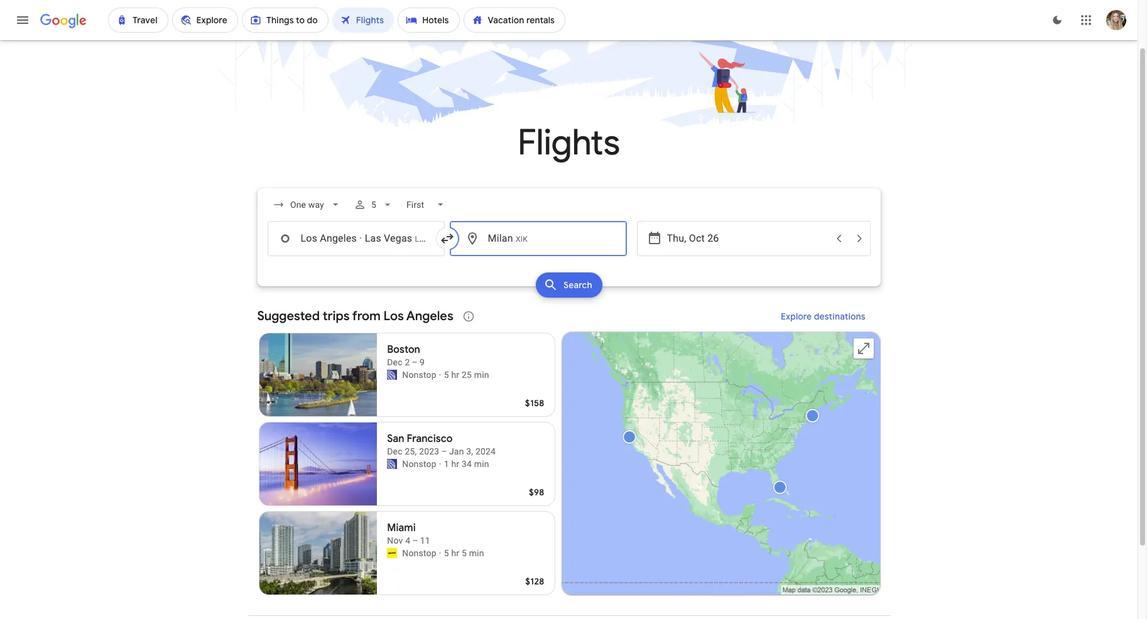 Task type: locate. For each thing, give the bounding box(es) containing it.
dec
[[387, 358, 403, 368], [387, 447, 403, 457]]

$98
[[529, 487, 545, 498]]

1 vertical spatial hr
[[452, 460, 460, 470]]

3,
[[467, 447, 473, 457]]

2 vertical spatial nonstop
[[402, 549, 437, 559]]

0 vertical spatial angeles
[[320, 233, 357, 245]]

2  image from the top
[[439, 458, 442, 471]]

angeles
[[320, 233, 357, 245], [407, 309, 454, 324]]

 image
[[439, 369, 442, 382], [439, 458, 442, 471], [439, 548, 442, 560]]

san francisco dec 25, 2023 – jan 3, 2024
[[387, 433, 496, 457]]

dec inside the san francisco dec 25, 2023 – jan 3, 2024
[[387, 447, 403, 457]]

5 hr 5 min
[[444, 549, 484, 559]]

5 hr 25 min
[[444, 370, 490, 380]]

swap origin and destination. image
[[440, 231, 455, 246]]

explore destinations button
[[766, 302, 881, 332]]

flights
[[518, 121, 620, 165]]

1 horizontal spatial angeles
[[407, 309, 454, 324]]

1 vertical spatial  image
[[439, 458, 442, 471]]

nonstop down 4 – 11
[[402, 549, 437, 559]]

min
[[474, 370, 490, 380], [474, 460, 490, 470], [469, 549, 484, 559]]

nonstop down 2 – 9
[[402, 370, 437, 380]]

1 vertical spatial nonstop
[[402, 460, 437, 470]]

1 hr from the top
[[452, 370, 460, 380]]

san
[[387, 433, 405, 446]]

1 vertical spatial min
[[474, 460, 490, 470]]

1 vertical spatial dec
[[387, 447, 403, 457]]

united image
[[387, 370, 397, 380]]

3 hr from the top
[[452, 549, 460, 559]]

 image left '5 hr 25 min'
[[439, 369, 442, 382]]

2 vertical spatial  image
[[439, 548, 442, 560]]

1 horizontal spatial los
[[384, 309, 404, 324]]

2 vertical spatial min
[[469, 549, 484, 559]]

los left ·
[[301, 233, 318, 245]]

from
[[352, 309, 381, 324]]

Flight search field
[[247, 189, 891, 302]]

2 dec from the top
[[387, 447, 403, 457]]

spirit image
[[387, 549, 397, 559]]

1 vertical spatial angeles
[[407, 309, 454, 324]]

0 vertical spatial  image
[[439, 369, 442, 382]]

0 vertical spatial nonstop
[[402, 370, 437, 380]]

min for san francisco
[[474, 460, 490, 470]]

dec up united icon
[[387, 358, 403, 368]]

128 US dollars text field
[[526, 576, 545, 588]]

los
[[301, 233, 318, 245], [384, 309, 404, 324]]

0 vertical spatial min
[[474, 370, 490, 380]]

hr
[[452, 370, 460, 380], [452, 460, 460, 470], [452, 549, 460, 559]]

min for miami
[[469, 549, 484, 559]]

1 nonstop from the top
[[402, 370, 437, 380]]

 image left 1
[[439, 458, 442, 471]]

3 nonstop from the top
[[402, 549, 437, 559]]

0 vertical spatial los
[[301, 233, 318, 245]]

nov
[[387, 536, 403, 546]]

2024
[[476, 447, 496, 457]]

5 button
[[349, 190, 399, 220]]

los inside flight search box
[[301, 233, 318, 245]]

nonstop for nov
[[402, 549, 437, 559]]

None text field
[[450, 221, 627, 256]]

min for boston
[[474, 370, 490, 380]]

0 vertical spatial dec
[[387, 358, 403, 368]]

change appearance image
[[1043, 5, 1073, 35]]

trips
[[323, 309, 350, 324]]

1 vertical spatial los
[[384, 309, 404, 324]]

1
[[444, 460, 449, 470]]

none text field inside flight search box
[[267, 221, 445, 256]]

angeles left ·
[[320, 233, 357, 245]]

1 dec from the top
[[387, 358, 403, 368]]

angeles up boston
[[407, 309, 454, 324]]

suggested trips from los angeles region
[[257, 302, 881, 601]]

destinations
[[814, 311, 866, 322]]

25
[[462, 370, 472, 380]]

2 hr from the top
[[452, 460, 460, 470]]

3  image from the top
[[439, 548, 442, 560]]

None text field
[[267, 221, 445, 256]]

united image
[[387, 460, 397, 470]]

suggested trips from los angeles
[[257, 309, 454, 324]]

 image left the 5 hr 5 min
[[439, 548, 442, 560]]

1 hr 34 min
[[444, 460, 490, 470]]

0 horizontal spatial los
[[301, 233, 318, 245]]

nonstop
[[402, 370, 437, 380], [402, 460, 437, 470], [402, 549, 437, 559]]

5
[[372, 200, 377, 210], [444, 370, 449, 380], [444, 549, 449, 559], [462, 549, 467, 559]]

francisco
[[407, 433, 453, 446]]

5 inside popup button
[[372, 200, 377, 210]]

None field
[[267, 194, 347, 216], [402, 194, 452, 216], [267, 194, 347, 216], [402, 194, 452, 216]]

los right from at the left
[[384, 309, 404, 324]]

nonstop down 25,
[[402, 460, 437, 470]]

nonstop for dec
[[402, 370, 437, 380]]

0 horizontal spatial angeles
[[320, 233, 357, 245]]

 image for san francisco
[[439, 458, 442, 471]]

2 – 9
[[405, 358, 425, 368]]

1  image from the top
[[439, 369, 442, 382]]

2 nonstop from the top
[[402, 460, 437, 470]]

0 vertical spatial hr
[[452, 370, 460, 380]]

angeles inside region
[[407, 309, 454, 324]]

dec down san
[[387, 447, 403, 457]]

 image for boston
[[439, 369, 442, 382]]

98 US dollars text field
[[529, 487, 545, 498]]

2 vertical spatial hr
[[452, 549, 460, 559]]

miami
[[387, 522, 416, 535]]

boston
[[387, 344, 421, 356]]

5 for 5 hr 5 min
[[444, 549, 449, 559]]



Task type: vqa. For each thing, say whether or not it's contained in the screenshot.
Suggested on the left
yes



Task type: describe. For each thing, give the bounding box(es) containing it.
vegas
[[384, 233, 413, 245]]

hr for san francisco
[[452, 460, 460, 470]]

 image for miami
[[439, 548, 442, 560]]

158 US dollars text field
[[525, 398, 545, 409]]

suggested
[[257, 309, 320, 324]]

34
[[462, 460, 472, 470]]

miami nov 4 – 11
[[387, 522, 430, 546]]

search
[[564, 280, 592, 291]]

4 – 11
[[406, 536, 430, 546]]

search button
[[536, 273, 603, 298]]

explore destinations
[[781, 311, 866, 322]]

main menu image
[[15, 13, 30, 28]]

los inside region
[[384, 309, 404, 324]]

5 for 5
[[372, 200, 377, 210]]

Departure text field
[[667, 222, 828, 256]]

none text field inside flight search box
[[450, 221, 627, 256]]

2023 – jan
[[419, 447, 464, 457]]

hr for boston
[[452, 370, 460, 380]]

$158
[[525, 398, 545, 409]]

dec inside boston dec 2 – 9
[[387, 358, 403, 368]]

hr for miami
[[452, 549, 460, 559]]

las
[[365, 233, 381, 245]]

25,
[[405, 447, 417, 457]]

$128
[[526, 576, 545, 588]]

·
[[360, 233, 362, 245]]

nonstop for francisco
[[402, 460, 437, 470]]

boston dec 2 – 9
[[387, 344, 425, 368]]

angeles inside flight search box
[[320, 233, 357, 245]]

5 for 5 hr 25 min
[[444, 370, 449, 380]]

los angeles · las vegas
[[301, 233, 413, 245]]

explore
[[781, 311, 812, 322]]



